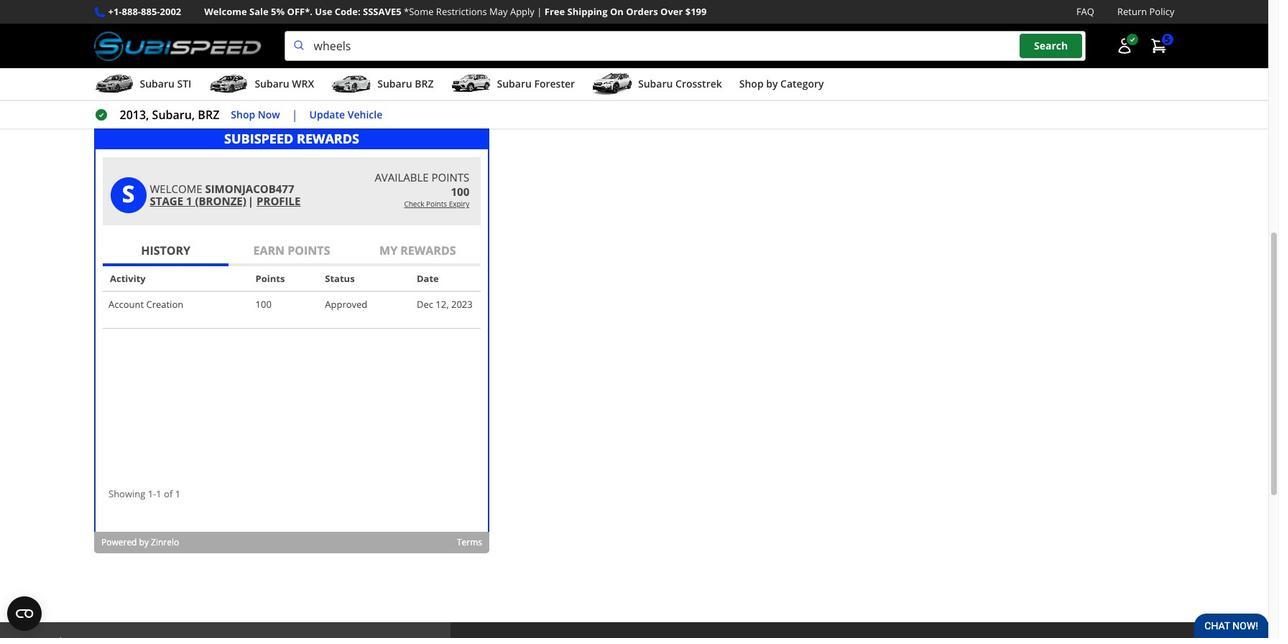 Task type: locate. For each thing, give the bounding box(es) containing it.
dialog
[[94, 123, 489, 554]]

5 button
[[1143, 32, 1175, 60]]

subaru sti button
[[94, 71, 191, 100]]

subaru inside subaru sti dropdown button
[[140, 77, 175, 91]]

shop for shop now
[[231, 108, 255, 121]]

shop now
[[231, 108, 280, 121]]

subaru inside subaru crosstrek dropdown button
[[638, 77, 673, 91]]

forester
[[534, 77, 575, 91]]

return policy
[[1118, 5, 1175, 18]]

0 vertical spatial |
[[537, 5, 542, 18]]

search button
[[1020, 34, 1083, 58]]

0 vertical spatial brz
[[415, 77, 434, 91]]

0 horizontal spatial shop
[[231, 108, 255, 121]]

| right now on the top left of the page
[[292, 107, 298, 123]]

rewards
[[94, 71, 165, 95]]

wrx
[[292, 77, 314, 91]]

|
[[537, 5, 542, 18], [292, 107, 298, 123]]

888-
[[122, 5, 141, 18]]

subaru wrx button
[[209, 71, 314, 100]]

update vehicle button
[[309, 107, 383, 123]]

0 horizontal spatial brz
[[198, 107, 219, 123]]

crosstrek
[[676, 77, 722, 91]]

2002
[[160, 5, 181, 18]]

add address link
[[94, 0, 237, 27]]

1 vertical spatial |
[[292, 107, 298, 123]]

subaru forester button
[[451, 71, 575, 100]]

a subaru brz thumbnail image image
[[332, 73, 372, 95]]

brz left the a subaru forester thumbnail image
[[415, 77, 434, 91]]

subispeed logo image
[[94, 31, 261, 61]]

category
[[781, 77, 824, 91]]

brz right subaru, on the top left of page
[[198, 107, 219, 123]]

a subaru forester thumbnail image image
[[451, 73, 491, 95]]

a subaru wrx thumbnail image image
[[209, 73, 249, 95]]

1 vertical spatial brz
[[198, 107, 219, 123]]

return policy link
[[1118, 4, 1175, 19]]

$199
[[686, 5, 707, 18]]

subaru inside subaru wrx dropdown button
[[255, 77, 289, 91]]

shop inside dropdown button
[[739, 77, 764, 91]]

update
[[309, 108, 345, 121]]

subaru left the crosstrek at right top
[[638, 77, 673, 91]]

shipping
[[567, 5, 608, 18]]

add address
[[135, 5, 196, 19]]

welcome
[[204, 5, 247, 18]]

subaru for subaru brz
[[378, 77, 412, 91]]

1 horizontal spatial shop
[[739, 77, 764, 91]]

subaru inside subaru forester dropdown button
[[497, 77, 532, 91]]

shop
[[739, 77, 764, 91], [231, 108, 255, 121]]

0 vertical spatial shop
[[739, 77, 764, 91]]

2 subaru from the left
[[255, 77, 289, 91]]

subaru up vehicle on the left top
[[378, 77, 412, 91]]

shop by category button
[[739, 71, 824, 100]]

2013, subaru, brz
[[120, 107, 219, 123]]

| left free
[[537, 5, 542, 18]]

shop now link
[[231, 107, 280, 123]]

1 subaru from the left
[[140, 77, 175, 91]]

address
[[157, 5, 196, 19]]

1 horizontal spatial |
[[537, 5, 542, 18]]

subaru for subaru sti
[[140, 77, 175, 91]]

1 vertical spatial shop
[[231, 108, 255, 121]]

3 subaru from the left
[[378, 77, 412, 91]]

subaru brz button
[[332, 71, 434, 100]]

subaru left sti
[[140, 77, 175, 91]]

open widget image
[[7, 597, 42, 632]]

subaru
[[140, 77, 175, 91], [255, 77, 289, 91], [378, 77, 412, 91], [497, 77, 532, 91], [638, 77, 673, 91]]

subaru inside subaru brz dropdown button
[[378, 77, 412, 91]]

brz inside dropdown button
[[415, 77, 434, 91]]

5 subaru from the left
[[638, 77, 673, 91]]

0 horizontal spatial |
[[292, 107, 298, 123]]

4 subaru from the left
[[497, 77, 532, 91]]

2013,
[[120, 107, 149, 123]]

subaru,
[[152, 107, 195, 123]]

+1-888-885-2002 link
[[108, 4, 181, 19]]

off*.
[[287, 5, 313, 18]]

1 horizontal spatial brz
[[415, 77, 434, 91]]

sale
[[249, 5, 269, 18]]

shop left by
[[739, 77, 764, 91]]

subaru left forester
[[497, 77, 532, 91]]

subaru for subaru crosstrek
[[638, 77, 673, 91]]

brz
[[415, 77, 434, 91], [198, 107, 219, 123]]

subaru crosstrek
[[638, 77, 722, 91]]

shop left now on the top left of the page
[[231, 108, 255, 121]]

sssave5
[[363, 5, 402, 18]]

shop for shop by category
[[739, 77, 764, 91]]

subaru up now on the top left of the page
[[255, 77, 289, 91]]



Task type: describe. For each thing, give the bounding box(es) containing it.
*some
[[404, 5, 434, 18]]

subaru wrx
[[255, 77, 314, 91]]

policy
[[1150, 5, 1175, 18]]

add
[[135, 5, 154, 19]]

subaru for subaru wrx
[[255, 77, 289, 91]]

subaru forester
[[497, 77, 575, 91]]

search input field
[[284, 31, 1086, 61]]

search
[[1034, 39, 1068, 53]]

update vehicle
[[309, 108, 383, 121]]

button image
[[1116, 37, 1133, 55]]

code:
[[335, 5, 361, 18]]

subaru brz
[[378, 77, 434, 91]]

subaru sti
[[140, 77, 191, 91]]

by
[[766, 77, 778, 91]]

over
[[661, 5, 683, 18]]

apply
[[510, 5, 535, 18]]

5
[[1165, 33, 1170, 46]]

+1-888-885-2002
[[108, 5, 181, 18]]

5%
[[271, 5, 285, 18]]

return
[[1118, 5, 1147, 18]]

a subaru crosstrek thumbnail image image
[[592, 73, 633, 95]]

subaru crosstrek button
[[592, 71, 722, 100]]

+1-
[[108, 5, 122, 18]]

vehicle
[[348, 108, 383, 121]]

sti
[[177, 77, 191, 91]]

may
[[490, 5, 508, 18]]

faq
[[1077, 5, 1095, 18]]

restrictions
[[436, 5, 487, 18]]

885-
[[141, 5, 160, 18]]

shop by category
[[739, 77, 824, 91]]

now
[[258, 108, 280, 121]]

on
[[610, 5, 624, 18]]

*some restrictions may apply | free shipping on orders over $199
[[404, 5, 707, 18]]

use
[[315, 5, 332, 18]]

a subaru sti thumbnail image image
[[94, 73, 134, 95]]

welcome sale 5% off*. use code: sssave5
[[204, 5, 402, 18]]

orders
[[626, 5, 658, 18]]

subaru for subaru forester
[[497, 77, 532, 91]]

faq link
[[1077, 4, 1095, 19]]

free
[[545, 5, 565, 18]]



Task type: vqa. For each thing, say whether or not it's contained in the screenshot.
The Search
yes



